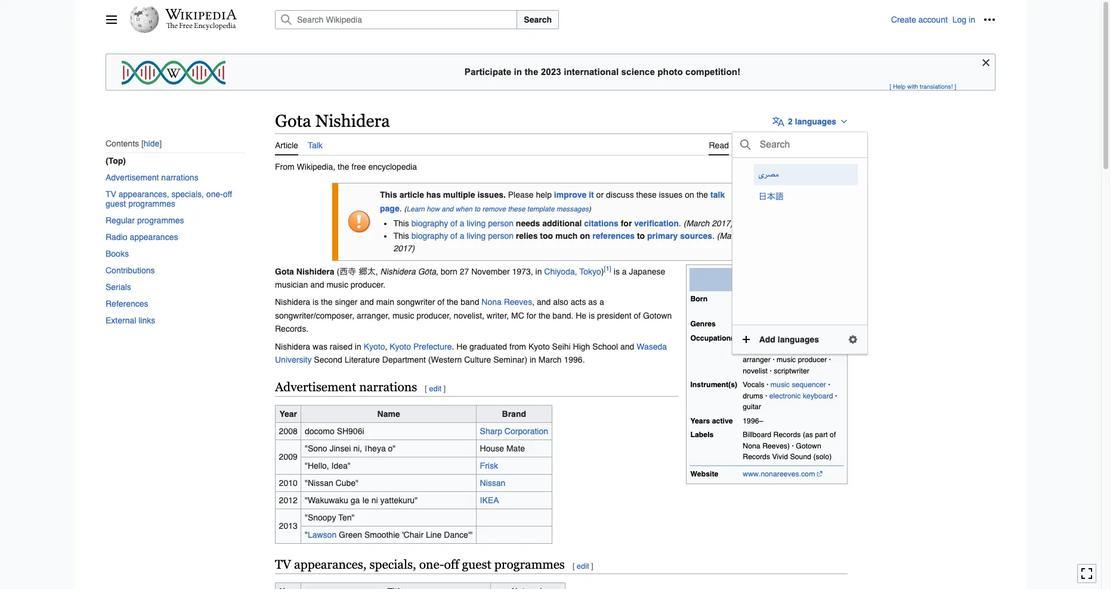 Task type: vqa. For each thing, say whether or not it's contained in the screenshot.
"guitar" on the bottom right of the page
yes



Task type: locate. For each thing, give the bounding box(es) containing it.
composer
[[769, 345, 802, 354]]

person left relies
[[488, 232, 514, 241]]

1 vertical spatial [
[[425, 385, 427, 394]]

person down learn how and when to remove these template messages link at the top
[[488, 219, 514, 229]]

songwriter up producer
[[800, 334, 834, 343]]

edit link
[[429, 385, 441, 394], [577, 563, 589, 571]]

and right school
[[620, 342, 634, 352]]

living for needs
[[467, 219, 486, 229]]

view
[[762, 141, 780, 150]]

narrations inside gota nishidera element
[[359, 381, 417, 395]]

0 vertical spatial this
[[380, 190, 397, 200]]

for up references
[[621, 219, 632, 229]]

] for appearances,
[[591, 563, 593, 571]]

1 vertical spatial this
[[393, 219, 409, 229]]

advertisement narrations down literature
[[275, 381, 417, 395]]

genres
[[690, 320, 716, 329]]

he down acts
[[576, 311, 586, 321]]

0 vertical spatial edit
[[429, 385, 441, 394]]

gota nishidera up talk link
[[275, 112, 390, 131]]

2
[[788, 117, 793, 126]]

1 biography from the top
[[411, 219, 448, 229]]

0 horizontal spatial one-
[[206, 190, 223, 199]]

( inside . ( learn how and when to remove these template messages )
[[404, 205, 406, 213]]

guest down dance'"
[[462, 558, 491, 573]]

languages for 2 languages
[[795, 117, 836, 126]]

these down the please
[[508, 205, 525, 213]]

tv appearances, specials, one-off guest programmes link
[[106, 186, 245, 213]]

narrations down (top) link
[[161, 173, 198, 183]]

hide right contents at the top of page
[[144, 139, 159, 149]]

. left 'learn'
[[399, 204, 402, 213]]

contents hide
[[106, 139, 159, 149]]

and inside . ( learn how and when to remove these template messages )
[[442, 205, 453, 213]]

music inside music producer novelist
[[777, 356, 796, 365]]

pop
[[749, 320, 761, 329]]

0 vertical spatial gotown
[[643, 311, 672, 321]]

. up second literature department (western culture seminar) in march 1996.
[[452, 342, 454, 352]]

hide image
[[979, 56, 993, 70]]

active
[[712, 417, 733, 426]]

yattekuru"
[[380, 496, 418, 506]]

0 horizontal spatial gotown
[[643, 311, 672, 321]]

log
[[952, 15, 966, 24]]

tv up regular
[[106, 190, 116, 199]]

1 horizontal spatial edit link
[[577, 563, 589, 571]]

2 person from the top
[[488, 232, 514, 241]]

to right when
[[474, 205, 480, 213]]

1 vertical spatial off
[[444, 558, 459, 573]]

Search search field
[[261, 10, 891, 29]]

1 horizontal spatial for
[[621, 219, 632, 229]]

0 horizontal spatial is
[[313, 298, 319, 307]]

records inside billboard records (as part of nona reeves)
[[773, 431, 801, 440]]

read link
[[709, 133, 729, 155]]

Search text field
[[759, 135, 855, 154]]

novelist
[[743, 367, 768, 376]]

1 vertical spatial advertisement narrations
[[275, 381, 417, 395]]

in up literature
[[355, 342, 361, 352]]

to down verification
[[637, 232, 645, 241]]

, left the born
[[436, 267, 438, 277]]

gotown down (as at the bottom of page
[[796, 442, 821, 451]]

1 vertical spatial programmes
[[137, 216, 184, 226]]

sh906i
[[337, 427, 364, 437]]

2 vertical spatial is
[[589, 311, 595, 321]]

nona inside billboard records (as part of nona reeves)
[[743, 442, 760, 451]]

advertisement down (top)
[[106, 173, 159, 183]]

ga
[[351, 496, 360, 506]]

when
[[455, 205, 472, 213]]

photo
[[657, 67, 683, 77]]

radio appearances link
[[106, 229, 245, 246]]

free
[[352, 162, 366, 172]]

2 living from the top
[[467, 232, 486, 241]]

1 horizontal spatial appearances,
[[294, 558, 366, 573]]

this
[[380, 190, 397, 200], [393, 219, 409, 229], [393, 232, 409, 241]]

raised
[[330, 342, 352, 352]]

in right "participate" on the left top of the page
[[514, 67, 522, 77]]

1 horizontal spatial guest
[[462, 558, 491, 573]]

0 horizontal spatial appearances,
[[119, 190, 169, 199]]

(top) link
[[106, 153, 254, 170]]

docomo sh906i
[[305, 427, 364, 437]]

0 vertical spatial specials,
[[171, 190, 204, 199]]

languages
[[795, 117, 836, 126], [778, 335, 819, 345]]

music down composer
[[777, 356, 796, 365]]

these inside . ( learn how and when to remove these template messages )
[[508, 205, 525, 213]]

radio appearances
[[106, 233, 178, 242]]

0 vertical spatial songwriter
[[397, 298, 435, 307]]

name
[[377, 410, 400, 419]]

gota nishidera element
[[275, 155, 848, 590]]

view history
[[762, 141, 807, 150]]

for
[[621, 219, 632, 229], [527, 311, 536, 321]]

issues.
[[477, 190, 506, 200]]

and left also
[[537, 298, 551, 307]]

tv appearances, specials, one-off guest programmes inside gota nishidera element
[[275, 558, 565, 573]]

lawson link
[[308, 531, 337, 540]]

off inside gota nishidera element
[[444, 558, 459, 573]]

log in and more options image
[[984, 14, 996, 26]]

the up 'songwriter/composer,'
[[321, 298, 333, 307]]

0 horizontal spatial kyoto
[[364, 342, 385, 352]]

the free encyclopedia image
[[166, 23, 236, 30]]

is right [1]
[[614, 267, 620, 277]]

1 vertical spatial is
[[313, 298, 319, 307]]

remove
[[482, 205, 506, 213]]

1 vertical spatial [ edit ]
[[573, 563, 593, 571]]

specials, down " lawson green smoothie 'chair line dance'"
[[369, 558, 416, 573]]

please
[[508, 190, 534, 200]]

hide down مصرى
[[744, 190, 760, 200]]

living for relies
[[467, 232, 486, 241]]

1 horizontal spatial narrations
[[359, 381, 417, 395]]

on
[[685, 190, 694, 200], [580, 232, 590, 241]]

( right sources
[[717, 232, 720, 241]]

. down talk
[[712, 232, 715, 241]]

kyoto up literature
[[364, 342, 385, 352]]

1 biography of a living person link from the top
[[411, 219, 514, 229]]

1 vertical spatial hide
[[744, 190, 760, 200]]

nishidera up talk link
[[315, 112, 390, 131]]

nona up writer,
[[482, 298, 502, 307]]

nishidera left gōta in the top of the page
[[380, 267, 416, 277]]

gota nishidera up rock at the right bottom of page
[[734, 269, 799, 280]]

languages up composer
[[778, 335, 819, 345]]

multiple
[[443, 190, 475, 200]]

for right mc
[[527, 311, 536, 321]]

0 vertical spatial biography
[[411, 219, 448, 229]]

tv inside tv appearances, specials, one-off guest programmes
[[106, 190, 116, 199]]

1 vertical spatial nona
[[743, 442, 760, 451]]

1 vertical spatial tv
[[275, 558, 291, 573]]

one- down line
[[419, 558, 444, 573]]

march down seihi
[[538, 355, 562, 365]]

songwriter
[[397, 298, 435, 307], [800, 334, 834, 343]]

march inside march 2017
[[720, 232, 743, 241]]

one- down advertisement narrations link
[[206, 190, 223, 199]]

2 kyoto from the left
[[390, 342, 411, 352]]

0 vertical spatial nona
[[482, 298, 502, 307]]

of inside billboard records (as part of nona reeves)
[[830, 431, 836, 440]]

and right musician
[[310, 280, 324, 290]]

biography of a living person link for relies
[[411, 232, 514, 241]]

"wakuwaku
[[305, 496, 348, 506]]

1 vertical spatial appearances,
[[294, 558, 366, 573]]

nona down billboard
[[743, 442, 760, 451]]

march up sources
[[686, 219, 709, 229]]

add
[[759, 335, 775, 345]]

0 vertical spatial living
[[467, 219, 486, 229]]

talk
[[308, 141, 323, 150]]

music up producer
[[808, 345, 827, 354]]

appearances, inside tv appearances, specials, one-off guest programmes
[[119, 190, 169, 199]]

( down article
[[404, 205, 406, 213]]

in right seminar)
[[530, 355, 536, 365]]

languages up search text field
[[795, 117, 836, 126]]

1 vertical spatial languages
[[778, 335, 819, 345]]

and
[[442, 205, 453, 213], [310, 280, 324, 290], [360, 298, 374, 307], [537, 298, 551, 307], [620, 342, 634, 352]]

is down as
[[589, 311, 595, 321]]

hide inside dropdown button
[[744, 190, 760, 200]]

tv down 2013
[[275, 558, 291, 573]]

1 vertical spatial edit
[[577, 563, 589, 571]]

( left 郷太
[[337, 267, 339, 277]]

None text field
[[759, 135, 855, 154]]

off down dance'"
[[444, 558, 459, 573]]

music down nishidera is the singer and main songwriter of the band nona reeves
[[392, 311, 414, 321]]

advertisement narrations
[[106, 173, 198, 183], [275, 381, 417, 395]]

the left band. at the bottom of page
[[539, 311, 550, 321]]

0 vertical spatial gota nishidera
[[275, 112, 390, 131]]

advertisement narrations up tv appearances, specials, one-off guest programmes link
[[106, 173, 198, 183]]

[ edit ]
[[425, 385, 446, 394], [573, 563, 593, 571]]

2023
[[541, 67, 561, 77]]

27
[[460, 267, 469, 277]]

gotown up waseda
[[643, 311, 672, 321]]

and right how
[[442, 205, 453, 213]]

references link
[[592, 232, 635, 241]]

on right issues
[[685, 190, 694, 200]]

talk
[[710, 190, 725, 200]]

menu image
[[106, 14, 118, 26]]

mate
[[506, 444, 525, 454]]

0 horizontal spatial ]
[[443, 385, 446, 394]]

guest up regular
[[106, 199, 126, 209]]

0 horizontal spatial [
[[425, 385, 427, 394]]

"sono
[[305, 444, 327, 454]]

[ for narrations
[[425, 385, 427, 394]]

2 horizontal spatial ]
[[954, 83, 956, 90]]

in right the log
[[969, 15, 975, 24]]

Search Wikipedia search field
[[275, 10, 517, 29]]

he inside , and also acts as a songwriter/composer, arranger, music producer, novelist, writer, mc for the band. he is president of gotown records.
[[576, 311, 586, 321]]

wikipedia image
[[165, 9, 237, 20]]

and inside "is a japanese musician and music producer."
[[310, 280, 324, 290]]

records for vivid
[[743, 453, 770, 462]]

1 vertical spatial specials,
[[369, 558, 416, 573]]

language progressive image
[[772, 116, 784, 128]]

0 horizontal spatial march
[[538, 355, 562, 365]]

2008
[[279, 427, 297, 437]]

is up 'songwriter/composer,'
[[313, 298, 319, 307]]

1 horizontal spatial 2017
[[712, 219, 730, 229]]

on right much at the right top
[[580, 232, 590, 241]]

march right sources
[[720, 232, 743, 241]]

producer.
[[351, 280, 385, 290]]

music up the electronic
[[771, 381, 790, 390]]

gota inside gota nishidera ( 西寺 郷太 , nishidera gōta , born 27 november 1973, in chiyoda, tokyo ) [1]
[[275, 267, 294, 277]]

0 vertical spatial guest
[[106, 199, 126, 209]]

1 vertical spatial living
[[467, 232, 486, 241]]

1 vertical spatial for
[[527, 311, 536, 321]]

1 horizontal spatial gota nishidera
[[734, 269, 799, 280]]

1 horizontal spatial ]
[[591, 563, 593, 571]]

2017 down 'learn'
[[393, 244, 412, 254]]

[
[[890, 83, 891, 90], [425, 385, 427, 394], [573, 563, 575, 571]]

0 horizontal spatial advertisement narrations
[[106, 173, 198, 183]]

1 vertical spatial narrations
[[359, 381, 417, 395]]

nona reeves link
[[482, 298, 532, 307]]

kyoto right from
[[528, 342, 550, 352]]

2 vertical spatial this
[[393, 232, 409, 241]]

for inside , and also acts as a songwriter/composer, arranger, music producer, novelist, writer, mc for the band. he is president of gotown records.
[[527, 311, 536, 321]]

gotown inside , and also acts as a songwriter/composer, arranger, music producer, novelist, writer, mc for the band. he is president of gotown records.
[[643, 311, 672, 321]]

[1]
[[604, 265, 611, 273]]

0 horizontal spatial [ edit ]
[[425, 385, 446, 394]]

one-
[[206, 190, 223, 199], [419, 558, 444, 573]]

0 horizontal spatial to
[[474, 205, 480, 213]]

he
[[576, 311, 586, 321], [456, 342, 467, 352]]

مصرى link
[[754, 164, 858, 185]]

1 vertical spatial advertisement
[[275, 381, 356, 395]]

1 horizontal spatial hide
[[744, 190, 760, 200]]

(solo)
[[813, 453, 832, 462]]

gota up musician
[[275, 267, 294, 277]]

1 horizontal spatial gotown
[[796, 442, 821, 451]]

university
[[275, 355, 312, 365]]

0 vertical spatial narrations
[[161, 173, 198, 183]]

writer,
[[487, 311, 509, 321]]

1 vertical spatial on
[[580, 232, 590, 241]]

, left also
[[532, 298, 534, 307]]

1 horizontal spatial songwriter
[[800, 334, 834, 343]]

2 biography from the top
[[411, 232, 448, 241]]

songwriter up producer,
[[397, 298, 435, 307]]

music inside music sequencer drums
[[771, 381, 790, 390]]

records up reeves)
[[773, 431, 801, 440]]

kyoto link
[[364, 342, 385, 352]]

0 vertical spatial tv appearances, specials, one-off guest programmes
[[106, 190, 232, 209]]

music sequencer drums
[[743, 381, 826, 401]]

0 horizontal spatial guest
[[106, 199, 126, 209]]

drums
[[743, 392, 763, 401]]

kyoto up 'department'
[[390, 342, 411, 352]]

a inside , and also acts as a songwriter/composer, arranger, music producer, novelist, writer, mc for the band. he is president of gotown records.
[[599, 298, 604, 307]]

sound
[[790, 453, 811, 462]]

0 vertical spatial ]
[[954, 83, 956, 90]]

in inside personal tools navigation
[[969, 15, 975, 24]]

2017 up sources
[[712, 219, 730, 229]]

appearances, down lawson
[[294, 558, 366, 573]]

the inside , and also acts as a songwriter/composer, arranger, music producer, novelist, writer, mc for the band. he is president of gotown records.
[[539, 311, 550, 321]]

in right 1973,
[[535, 267, 542, 277]]

0 vertical spatial person
[[488, 219, 514, 229]]

1 horizontal spatial to
[[637, 232, 645, 241]]

2 biography of a living person link from the top
[[411, 232, 514, 241]]

nishidera up musician
[[296, 267, 334, 277]]

1 horizontal spatial [ edit ]
[[573, 563, 593, 571]]

1 vertical spatial tv appearances, specials, one-off guest programmes
[[275, 558, 565, 573]]

0 vertical spatial he
[[576, 311, 586, 321]]

0 vertical spatial is
[[614, 267, 620, 277]]

musician
[[743, 334, 772, 343]]

1 person from the top
[[488, 219, 514, 229]]

article
[[399, 190, 424, 200]]

0 vertical spatial off
[[223, 190, 232, 199]]

and for musician
[[310, 280, 324, 290]]

gota up article link
[[275, 112, 311, 131]]

0 vertical spatial these
[[636, 190, 657, 200]]

specials, down advertisement narrations link
[[171, 190, 204, 199]]

music for music arranger
[[808, 345, 827, 354]]

2 horizontal spatial march
[[720, 232, 743, 241]]

1 living from the top
[[467, 219, 486, 229]]

0 vertical spatial records
[[773, 431, 801, 440]]

tv appearances, specials, one-off guest programmes down 'chair
[[275, 558, 565, 573]]

0 vertical spatial hide
[[144, 139, 159, 149]]

narrations up name
[[359, 381, 417, 395]]

1 horizontal spatial advertisement narrations
[[275, 381, 417, 395]]

he up second literature department (western culture seminar) in march 1996.
[[456, 342, 467, 352]]

tv inside gota nishidera element
[[275, 558, 291, 573]]

languages inside button
[[778, 335, 819, 345]]

nishidera up rock at the right bottom of page
[[758, 269, 799, 280]]

edit
[[429, 385, 441, 394], [577, 563, 589, 571]]

gotown
[[643, 311, 672, 321], [796, 442, 821, 451]]

"nissan cube"
[[305, 479, 359, 488]]

[ for appearances,
[[573, 563, 575, 571]]

edit for advertisement narrations
[[429, 385, 441, 394]]

read
[[709, 141, 729, 150]]

languages inside gota nishidera main content
[[795, 117, 836, 126]]

1 horizontal spatial nona
[[743, 442, 760, 451]]

records inside gotown records vivid sound (solo)
[[743, 453, 770, 462]]

reeves)
[[762, 442, 790, 451]]

1 vertical spatial he
[[456, 342, 467, 352]]

0 vertical spatial [ edit ]
[[425, 385, 446, 394]]

smoothie
[[364, 531, 400, 540]]

music down 西寺 in the top left of the page
[[327, 280, 348, 290]]

is inside , and also acts as a songwriter/composer, arranger, music producer, novelist, writer, mc for the band. he is president of gotown records.
[[589, 311, 595, 321]]

producer,
[[417, 311, 451, 321]]

2 vertical spatial programmes
[[494, 558, 565, 573]]

seminar)
[[493, 355, 527, 365]]

advertisement down the second
[[275, 381, 356, 395]]

these left issues
[[636, 190, 657, 200]]

references
[[106, 300, 148, 309]]

gota nishidera
[[275, 112, 390, 131], [734, 269, 799, 280]]

and up arranger,
[[360, 298, 374, 307]]

1 horizontal spatial [
[[573, 563, 575, 571]]

1 vertical spatial 2017
[[393, 244, 412, 254]]

2 horizontal spatial kyoto
[[528, 342, 550, 352]]

arranger,
[[357, 311, 390, 321]]

tv appearances, specials, one-off guest programmes up regular programmes link
[[106, 190, 232, 209]]

fullscreen image
[[1081, 569, 1093, 581]]

, inside , and also acts as a songwriter/composer, arranger, music producer, novelist, writer, mc for the band. he is president of gotown records.
[[532, 298, 534, 307]]

0 vertical spatial appearances,
[[119, 190, 169, 199]]

3 kyoto from the left
[[528, 342, 550, 352]]

1 horizontal spatial advertisement
[[275, 381, 356, 395]]

0 horizontal spatial for
[[527, 311, 536, 321]]

appearances, up regular programmes on the top left
[[119, 190, 169, 199]]

0 horizontal spatial off
[[223, 190, 232, 199]]

improve it link
[[554, 190, 594, 200]]

was
[[313, 342, 327, 352]]

gota up j-
[[734, 269, 755, 280]]

0 vertical spatial march
[[686, 219, 709, 229]]

0 vertical spatial biography of a living person link
[[411, 219, 514, 229]]

off down advertisement narrations link
[[223, 190, 232, 199]]

1 horizontal spatial is
[[589, 311, 595, 321]]

appearances, inside gota nishidera element
[[294, 558, 366, 573]]

regular
[[106, 216, 135, 226]]

records up www
[[743, 453, 770, 462]]

1 horizontal spatial edit
[[577, 563, 589, 571]]

advertisement inside gota nishidera element
[[275, 381, 356, 395]]

0 vertical spatial tv
[[106, 190, 116, 199]]

add languages button
[[739, 330, 827, 349]]

music inside music arranger
[[808, 345, 827, 354]]

from wikipedia, the free encyclopedia
[[275, 162, 417, 172]]

2013
[[279, 522, 297, 532]]

view history link
[[762, 133, 807, 154]]

1 vertical spatial march
[[720, 232, 743, 241]]



Task type: describe. For each thing, give the bounding box(es) containing it.
links
[[139, 316, 155, 326]]

2010
[[279, 479, 297, 488]]

guest inside tv appearances, specials, one-off guest programmes
[[106, 199, 126, 209]]

contents
[[106, 139, 139, 149]]

hide button
[[740, 189, 764, 202]]

years active
[[690, 417, 733, 426]]

) inside . ( learn how and when to remove these template messages )
[[589, 205, 591, 213]]

needs
[[516, 219, 540, 229]]

1 horizontal spatial these
[[636, 190, 657, 200]]

) inside gota nishidera ( 西寺 郷太 , nishidera gōta , born 27 november 1973, in chiyoda, tokyo ) [1]
[[601, 267, 604, 277]]

this biography of a living person relies too much on references to primary sources .
[[393, 232, 715, 241]]

[ help with translations! ]
[[890, 83, 956, 90]]

1 vertical spatial gota nishidera
[[734, 269, 799, 280]]

the left talk
[[697, 190, 708, 200]]

music for music producer novelist
[[777, 356, 796, 365]]

issues
[[659, 190, 683, 200]]

specials, inside gota nishidera element
[[369, 558, 416, 573]]

sharp corporation
[[480, 427, 548, 437]]

( up primary sources link
[[683, 219, 686, 229]]

0 vertical spatial programmes
[[128, 199, 175, 209]]

chiyoda,
[[544, 267, 577, 277]]

biography for this biography of a living person relies too much on references to primary sources .
[[411, 232, 448, 241]]

this for this article has multiple issues. please help improve it or discuss these issues on the
[[380, 190, 397, 200]]

create account log in
[[891, 15, 975, 24]]

edit link for tv appearances, specials, one-off guest programmes
[[577, 563, 589, 571]]

biography for this biography of a living person needs additional citations for verification . ( march 2017 )
[[411, 219, 448, 229]]

has
[[426, 190, 441, 200]]

. ( learn how and when to remove these template messages )
[[399, 204, 591, 213]]

this for this biography of a living person needs additional citations for verification . ( march 2017 )
[[393, 219, 409, 229]]

contributions link
[[106, 263, 245, 279]]

0 vertical spatial on
[[685, 190, 694, 200]]

0 horizontal spatial on
[[580, 232, 590, 241]]

2 horizontal spatial [
[[890, 83, 891, 90]]

edit for tv appearances, specials, one-off guest programmes
[[577, 563, 589, 571]]

and inside , and also acts as a songwriter/composer, arranger, music producer, novelist, writer, mc for the band. he is president of gotown records.
[[537, 298, 551, 307]]

nishidera was raised in kyoto , kyoto prefecture . he graduated from kyoto seihi high school and
[[275, 342, 637, 352]]

personal tools navigation
[[891, 10, 999, 29]]

0 horizontal spatial narrations
[[161, 173, 198, 183]]

gota nishidera ( 西寺 郷太 , nishidera gōta , born 27 november 1973, in chiyoda, tokyo ) [1]
[[275, 265, 611, 277]]

records for (as
[[773, 431, 801, 440]]

docomo
[[305, 427, 334, 437]]

ie
[[362, 496, 369, 506]]

biography of a living person link for needs
[[411, 219, 514, 229]]

waseda university
[[275, 342, 667, 365]]

graduated
[[469, 342, 507, 352]]

2017 inside march 2017
[[393, 244, 412, 254]]

radio
[[106, 233, 127, 242]]

"
[[305, 531, 308, 540]]

music for music sequencer drums
[[771, 381, 790, 390]]

, up producer.
[[376, 267, 378, 277]]

a inside "is a japanese musician and music producer."
[[622, 267, 627, 277]]

( inside gota nishidera ( 西寺 郷太 , nishidera gōta , born 27 november 1973, in chiyoda, tokyo ) [1]
[[337, 267, 339, 277]]

help
[[893, 83, 906, 90]]

languages for add languages
[[778, 335, 819, 345]]

0 horizontal spatial nona
[[482, 298, 502, 307]]

j-pop link
[[743, 320, 761, 329]]

"wakuwaku ga ie ni yattekuru"
[[305, 496, 418, 506]]

مصرى
[[759, 169, 779, 179]]

日本語 link
[[754, 186, 858, 208]]

second literature department (western culture seminar) in march 1996.
[[312, 355, 585, 365]]

0 horizontal spatial gota nishidera
[[275, 112, 390, 131]]

with
[[907, 83, 918, 90]]

create account link
[[891, 15, 948, 24]]

0 horizontal spatial songwriter
[[397, 298, 435, 307]]

gōta
[[418, 267, 436, 277]]

high
[[573, 342, 590, 352]]

nishidera up university
[[275, 342, 310, 352]]

contributions
[[106, 266, 155, 276]]

ikea
[[480, 496, 499, 506]]

additional
[[542, 219, 582, 229]]

the left free
[[338, 162, 349, 172]]

1 vertical spatial to
[[637, 232, 645, 241]]

0 vertical spatial advertisement
[[106, 173, 159, 183]]

culture
[[464, 355, 491, 365]]

history
[[783, 141, 807, 150]]

labels
[[690, 431, 714, 440]]

the left 2023
[[525, 67, 538, 77]]

create
[[891, 15, 916, 24]]

gotown inside gotown records vivid sound (solo)
[[796, 442, 821, 451]]

郷太
[[359, 268, 376, 276]]

electronic keyboard guitar
[[743, 392, 833, 412]]

cube"
[[336, 479, 359, 488]]

0 horizontal spatial tv appearances, specials, one-off guest programmes
[[106, 190, 232, 209]]

in inside participate in the 2023 international science photo competition! link
[[514, 67, 522, 77]]

music inside "is a japanese musician and music producer."
[[327, 280, 348, 290]]

songwriter inside "singer-songwriter lyricist"
[[800, 334, 834, 343]]

serials
[[106, 283, 131, 293]]

acts
[[571, 298, 586, 307]]

2 vertical spatial march
[[538, 355, 562, 365]]

(top)
[[106, 157, 126, 166]]

1996–
[[743, 417, 763, 426]]

in inside gota nishidera ( 西寺 郷太 , nishidera gōta , born 27 november 1973, in chiyoda, tokyo ) [1]
[[535, 267, 542, 277]]

banner logo image
[[122, 61, 225, 84]]

nishidera down musician
[[275, 298, 310, 307]]

prefecture
[[413, 342, 452, 352]]

producer
[[798, 356, 827, 365]]

of inside , and also acts as a songwriter/composer, arranger, music producer, novelist, writer, mc for the band. he is president of gotown records.
[[634, 311, 641, 321]]

.nonareeves
[[759, 470, 799, 479]]

0 vertical spatial advertisement narrations
[[106, 173, 198, 183]]

external links
[[106, 316, 155, 326]]

lawson
[[308, 531, 337, 540]]

this for this biography of a living person relies too much on references to primary sources .
[[393, 232, 409, 241]]

[ edit ] for tv appearances, specials, one-off guest programmes
[[573, 563, 593, 571]]

0 vertical spatial for
[[621, 219, 632, 229]]

person for relies too much on
[[488, 232, 514, 241]]

edit
[[738, 141, 753, 150]]

president
[[597, 311, 631, 321]]

īheya
[[364, 444, 386, 454]]

] for narrations
[[443, 385, 446, 394]]

discuss
[[606, 190, 634, 200]]

november
[[471, 267, 510, 277]]

0 vertical spatial 2017
[[712, 219, 730, 229]]

arranger
[[743, 356, 771, 365]]

, up 'department'
[[385, 342, 387, 352]]

rock
[[767, 320, 781, 329]]

talk link
[[308, 133, 323, 154]]

page
[[380, 204, 399, 213]]

relies
[[516, 232, 538, 241]]

[ edit ] for advertisement narrations
[[425, 385, 446, 394]]

advertisement narrations inside gota nishidera element
[[275, 381, 417, 395]]

learn
[[406, 205, 425, 213]]

sharp corporation link
[[480, 427, 548, 437]]

specials, inside tv appearances, specials, one-off guest programmes
[[171, 190, 204, 199]]

website
[[690, 470, 718, 479]]

participate in the 2023 international science photo competition!
[[464, 67, 740, 77]]

corporation
[[505, 427, 548, 437]]

from
[[509, 342, 526, 352]]

0 horizontal spatial hide
[[144, 139, 159, 149]]

green
[[339, 531, 362, 540]]

the left band
[[447, 298, 458, 307]]

1 horizontal spatial march
[[686, 219, 709, 229]]

one- inside gota nishidera element
[[419, 558, 444, 573]]

born
[[441, 267, 457, 277]]

musician
[[275, 280, 308, 290]]

hide button
[[141, 139, 162, 149]]

and for singer
[[360, 298, 374, 307]]

1996.
[[564, 355, 585, 365]]

"hello, idea"
[[305, 462, 351, 471]]

guest inside gota nishidera element
[[462, 558, 491, 573]]

learn how and when to remove these template messages link
[[406, 205, 589, 213]]

. up primary sources link
[[679, 219, 681, 229]]

brand
[[502, 410, 526, 419]]

to inside . ( learn how and when to remove these template messages )
[[474, 205, 480, 213]]

programmes inside gota nishidera element
[[494, 558, 565, 573]]

or
[[596, 190, 604, 200]]

sharp
[[480, 427, 502, 437]]

from
[[275, 162, 294, 172]]

electronic keyboard link
[[769, 392, 833, 401]]

"sono jinsei ni, īheya o"
[[305, 444, 396, 454]]

edit link for advertisement narrations
[[429, 385, 441, 394]]

house
[[480, 444, 504, 454]]

music inside , and also acts as a songwriter/composer, arranger, music producer, novelist, writer, mc for the band. he is president of gotown records.
[[392, 311, 414, 321]]

seihi
[[552, 342, 571, 352]]

house mate
[[480, 444, 525, 454]]

is inside "is a japanese musician and music producer."
[[614, 267, 620, 277]]

0 horizontal spatial he
[[456, 342, 467, 352]]

person for needs additional
[[488, 219, 514, 229]]

template
[[527, 205, 554, 213]]

gota nishidera main content
[[270, 105, 996, 590]]

0 vertical spatial one-
[[206, 190, 223, 199]]

talk page link
[[380, 190, 725, 213]]

1 kyoto from the left
[[364, 342, 385, 352]]

primary
[[647, 232, 678, 241]]

off inside tv appearances, specials, one-off guest programmes
[[223, 190, 232, 199]]

and for how
[[442, 205, 453, 213]]



